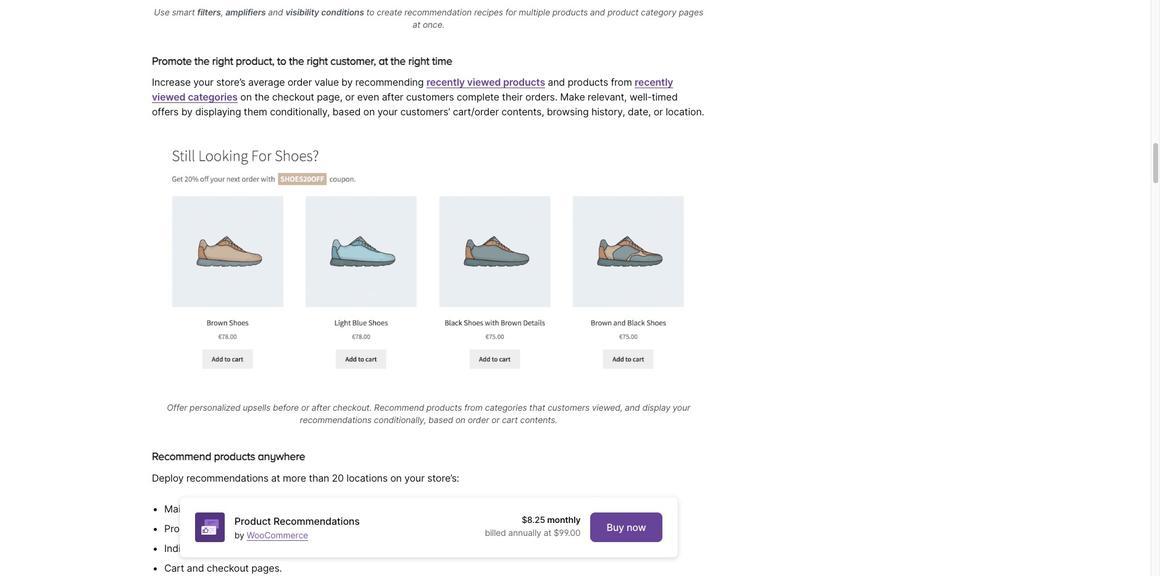 Task type: describe. For each thing, give the bounding box(es) containing it.
buy now link
[[591, 513, 662, 543]]

$8.25 monthly billed annually at $99.00
[[483, 515, 581, 539]]

recommending
[[356, 76, 424, 89]]

use smart filters , amplifiers and visibility conditions to create recommendation recipes for multiple products and product category pages at once.
[[154, 7, 704, 30]]

location.
[[666, 106, 705, 118]]

cart
[[164, 563, 184, 575]]

on inside offer personalized upsells before or after checkout. recommend products from categories that customers viewed, and display your recommendations conditionally, based on order or cart contents.
[[456, 415, 466, 426]]

before
[[273, 403, 299, 413]]

at up recommending
[[379, 54, 388, 67]]

create
[[377, 7, 402, 17]]

page.
[[214, 503, 240, 516]]

checkout.
[[333, 403, 372, 413]]

tag
[[258, 523, 273, 535]]

anywhere
[[258, 451, 305, 464]]

at inside $8.25 monthly billed annually at $99.00
[[544, 528, 552, 539]]

well-
[[630, 91, 652, 103]]

0 horizontal spatial category
[[203, 523, 244, 535]]

by inside on the checkout page, or even after customers complete their orders. make relevant, well-timed offers by displaying them conditionally, based on your customers' cart/order contents, browsing history, date, or location.
[[181, 106, 193, 118]]

product,
[[236, 54, 275, 67]]

on up them
[[240, 91, 252, 103]]

recently viewed products link
[[427, 76, 545, 89]]

viewed inside recently viewed categories
[[152, 91, 186, 103]]

deploy recommendations at more than 20 locations on your store's:
[[152, 473, 459, 485]]

or left tag
[[246, 523, 256, 535]]

contents.
[[520, 415, 558, 426]]

multiple
[[519, 7, 550, 17]]

cart
[[502, 415, 518, 426]]

or left cart
[[492, 415, 500, 426]]

conditionally, inside offer personalized upsells before or after checkout. recommend products from categories that customers viewed, and display your recommendations conditionally, based on order or cart contents.
[[374, 415, 426, 426]]

0 vertical spatial pages.
[[276, 523, 307, 535]]

woocommerce link
[[247, 530, 308, 541]]

offer personalized upsells before or after checkout. recommend products from categories that customers viewed, and display your recommendations conditionally, based on order or cart contents.
[[167, 403, 691, 426]]

even
[[357, 91, 379, 103]]

product category or tag pages.
[[164, 523, 307, 535]]

recommend products anywhere
[[152, 451, 305, 464]]

customer,
[[331, 54, 376, 67]]

by inside product recommendations by woocommerce
[[235, 530, 244, 541]]

pages
[[679, 7, 704, 17]]

main shop page.
[[164, 503, 240, 516]]

products inside use smart filters , amplifiers and visibility conditions to create recommendation recipes for multiple products and product category pages at once.
[[553, 7, 588, 17]]

1 recently from the left
[[427, 76, 465, 89]]

your inside on the checkout page, or even after customers complete their orders. make relevant, well-timed offers by displaying them conditionally, based on your customers' cart/order contents, browsing history, date, or location.
[[378, 106, 398, 118]]

promote the right product, to the right customer, at the right time
[[152, 54, 452, 67]]

the right product,
[[289, 54, 304, 67]]

product for product category or tag pages.
[[164, 523, 200, 535]]

time
[[432, 54, 452, 67]]

visibility
[[286, 7, 319, 17]]

once.
[[423, 19, 445, 30]]

after inside offer personalized upsells before or after checkout. recommend products from categories that customers viewed, and display your recommendations conditionally, based on order or cart contents.
[[312, 403, 331, 413]]

increase
[[152, 76, 191, 89]]

history,
[[592, 106, 625, 118]]

offers
[[152, 106, 179, 118]]

monthly
[[547, 515, 581, 526]]

product recommendations by woocommerce
[[235, 515, 360, 541]]

your inside offer personalized upsells before or after checkout. recommend products from categories that customers viewed, and display your recommendations conditionally, based on order or cart contents.
[[673, 403, 691, 413]]

conditions
[[321, 7, 364, 17]]

now
[[627, 522, 646, 534]]

buy now
[[607, 522, 646, 534]]

to inside use smart filters , amplifiers and visibility conditions to create recommendation recipes for multiple products and product category pages at once.
[[367, 7, 375, 17]]

products inside offer personalized upsells before or after checkout. recommend products from categories that customers viewed, and display your recommendations conditionally, based on order or cart contents.
[[427, 403, 462, 413]]

that
[[530, 403, 545, 413]]

cart/order
[[453, 106, 499, 118]]

categories inside recently viewed categories
[[188, 91, 238, 103]]

use
[[154, 7, 170, 17]]

recently inside recently viewed categories
[[635, 76, 673, 89]]

complete
[[457, 91, 500, 103]]

or down timed
[[654, 106, 663, 118]]

upsells
[[243, 403, 271, 413]]

store's:
[[427, 473, 459, 485]]

increase your store's average order value by recommending recently viewed products and products from
[[152, 76, 635, 89]]

main
[[164, 503, 186, 516]]

on right locations
[[390, 473, 402, 485]]

page,
[[317, 91, 343, 103]]

and inside offer personalized upsells before or after checkout. recommend products from categories that customers viewed, and display your recommendations conditionally, based on order or cart contents.
[[625, 403, 640, 413]]

annually
[[509, 528, 541, 539]]

offer
[[167, 403, 187, 413]]

conditionally, inside on the checkout page, or even after customers complete their orders. make relevant, well-timed offers by displaying them conditionally, based on your customers' cart/order contents, browsing history, date, or location.
[[270, 106, 330, 118]]

2 vertical spatial pages.
[[252, 563, 282, 575]]

value
[[315, 76, 339, 89]]

amplifiers
[[226, 7, 266, 17]]

display
[[643, 403, 671, 413]]

$99.00
[[554, 528, 581, 539]]

timed
[[652, 91, 678, 103]]

customers inside on the checkout page, or even after customers complete their orders. make relevant, well-timed offers by displaying them conditionally, based on your customers' cart/order contents, browsing history, date, or location.
[[406, 91, 454, 103]]

their
[[502, 91, 523, 103]]

on the checkout page, or even after customers complete their orders. make relevant, well-timed offers by displaying them conditionally, based on your customers' cart/order contents, browsing history, date, or location.
[[152, 91, 705, 118]]



Task type: locate. For each thing, give the bounding box(es) containing it.
individual
[[164, 543, 208, 555]]

recommend products from recently viewed categories. image
[[152, 135, 706, 392]]

after down increase your store's average order value by recommending recently viewed products and products from
[[382, 91, 404, 103]]

your left 'store's'
[[193, 76, 214, 89]]

0 vertical spatial viewed
[[467, 76, 501, 89]]

order down promote the right product, to the right customer, at the right time at the left
[[288, 76, 312, 89]]

1 horizontal spatial viewed
[[467, 76, 501, 89]]

right up value
[[307, 54, 328, 67]]

0 vertical spatial conditionally,
[[270, 106, 330, 118]]

based inside offer personalized upsells before or after checkout. recommend products from categories that customers viewed, and display your recommendations conditionally, based on order or cart contents.
[[429, 415, 453, 426]]

average
[[248, 76, 285, 89]]

1 horizontal spatial order
[[468, 415, 489, 426]]

your left store's: on the left of the page
[[405, 473, 425, 485]]

2 recently from the left
[[635, 76, 673, 89]]

1 vertical spatial from
[[464, 403, 483, 413]]

deploy
[[152, 473, 184, 485]]

category left pages
[[641, 7, 677, 17]]

store's
[[216, 76, 246, 89]]

1 horizontal spatial recently
[[635, 76, 673, 89]]

0 horizontal spatial viewed
[[152, 91, 186, 103]]

category inside use smart filters , amplifiers and visibility conditions to create recommendation recipes for multiple products and product category pages at once.
[[641, 7, 677, 17]]

recommendations
[[274, 515, 360, 528]]

from inside offer personalized upsells before or after checkout. recommend products from categories that customers viewed, and display your recommendations conditionally, based on order or cart contents.
[[464, 403, 483, 413]]

the down average
[[255, 91, 270, 103]]

cart and checkout pages.
[[164, 563, 282, 575]]

0 horizontal spatial checkout
[[207, 563, 249, 575]]

browsing
[[547, 106, 589, 118]]

to left create
[[367, 7, 375, 17]]

1 vertical spatial product
[[210, 543, 246, 555]]

contents,
[[502, 106, 544, 118]]

0 horizontal spatial conditionally,
[[270, 106, 330, 118]]

1 horizontal spatial checkout
[[272, 91, 314, 103]]

3 right from the left
[[408, 54, 430, 67]]

1 right from the left
[[212, 54, 233, 67]]

for
[[506, 7, 517, 17]]

customers inside offer personalized upsells before or after checkout. recommend products from categories that customers viewed, and display your recommendations conditionally, based on order or cart contents.
[[548, 403, 590, 413]]

the inside on the checkout page, or even after customers complete their orders. make relevant, well-timed offers by displaying them conditionally, based on your customers' cart/order contents, browsing history, date, or location.
[[255, 91, 270, 103]]

0 vertical spatial categories
[[188, 91, 238, 103]]

1 vertical spatial pages.
[[249, 543, 279, 555]]

0 horizontal spatial by
[[181, 106, 193, 118]]

recently viewed categories
[[152, 76, 673, 103]]

the up increase your store's average order value by recommending recently viewed products and products from
[[391, 54, 406, 67]]

0 horizontal spatial order
[[288, 76, 312, 89]]

category
[[641, 7, 677, 17], [203, 523, 244, 535]]

0 vertical spatial recommend
[[374, 403, 424, 413]]

or right before
[[301, 403, 309, 413]]

or
[[345, 91, 355, 103], [654, 106, 663, 118], [301, 403, 309, 413], [492, 415, 500, 426], [246, 523, 256, 535]]

recommend inside offer personalized upsells before or after checkout. recommend products from categories that customers viewed, and display your recommendations conditionally, based on order or cart contents.
[[374, 403, 424, 413]]

products
[[553, 7, 588, 17], [503, 76, 545, 89], [568, 76, 609, 89], [427, 403, 462, 413], [214, 451, 255, 464]]

from
[[611, 76, 632, 89], [464, 403, 483, 413]]

recommendations down checkout.
[[300, 415, 372, 426]]

at
[[413, 19, 421, 30], [379, 54, 388, 67], [271, 473, 280, 485], [544, 528, 552, 539]]

0 vertical spatial product
[[608, 7, 639, 17]]

1 vertical spatial checkout
[[207, 563, 249, 575]]

at inside use smart filters , amplifiers and visibility conditions to create recommendation recipes for multiple products and product category pages at once.
[[413, 19, 421, 30]]

1 horizontal spatial customers
[[548, 403, 590, 413]]

0 horizontal spatial after
[[312, 403, 331, 413]]

pages.
[[276, 523, 307, 535], [249, 543, 279, 555], [252, 563, 282, 575]]

recommend right checkout.
[[374, 403, 424, 413]]

1 horizontal spatial to
[[367, 7, 375, 17]]

by right value
[[342, 76, 353, 89]]

your down "even"
[[378, 106, 398, 118]]

your
[[193, 76, 214, 89], [378, 106, 398, 118], [673, 403, 691, 413], [405, 473, 425, 485]]

by up individual product pages.
[[235, 530, 244, 541]]

1 vertical spatial to
[[277, 54, 286, 67]]

date,
[[628, 106, 651, 118]]

1 horizontal spatial from
[[611, 76, 632, 89]]

1 horizontal spatial right
[[307, 54, 328, 67]]

order inside offer personalized upsells before or after checkout. recommend products from categories that customers viewed, and display your recommendations conditionally, based on order or cart contents.
[[468, 415, 489, 426]]

0 vertical spatial based
[[333, 106, 361, 118]]

individual product pages.
[[164, 543, 279, 555]]

0 horizontal spatial recommendations
[[186, 473, 269, 485]]

checkout for pages.
[[207, 563, 249, 575]]

1 horizontal spatial product
[[235, 515, 271, 528]]

0 vertical spatial customers
[[406, 91, 454, 103]]

product inside product recommendations by woocommerce
[[235, 515, 271, 528]]

product
[[608, 7, 639, 17], [210, 543, 246, 555]]

locations
[[347, 473, 388, 485]]

recently down time
[[427, 76, 465, 89]]

recently viewed categories link
[[152, 76, 673, 103]]

1 vertical spatial categories
[[485, 403, 527, 413]]

0 horizontal spatial based
[[333, 106, 361, 118]]

product for product recommendations by woocommerce
[[235, 515, 271, 528]]

,
[[221, 7, 223, 17]]

buy
[[607, 522, 624, 534]]

at left more
[[271, 473, 280, 485]]

recommendation
[[405, 7, 472, 17]]

1 vertical spatial recommendations
[[186, 473, 269, 485]]

categories up cart
[[485, 403, 527, 413]]

1 vertical spatial by
[[181, 106, 193, 118]]

checkout for page,
[[272, 91, 314, 103]]

0 horizontal spatial right
[[212, 54, 233, 67]]

customers up customers'
[[406, 91, 454, 103]]

on
[[240, 91, 252, 103], [364, 106, 375, 118], [456, 415, 466, 426], [390, 473, 402, 485]]

checkout down individual product pages.
[[207, 563, 249, 575]]

recommendations down recommend products anywhere
[[186, 473, 269, 485]]

categories inside offer personalized upsells before or after checkout. recommend products from categories that customers viewed, and display your recommendations conditionally, based on order or cart contents.
[[485, 403, 527, 413]]

customers right that
[[548, 403, 590, 413]]

1 horizontal spatial recommend
[[374, 403, 424, 413]]

recently
[[427, 76, 465, 89], [635, 76, 673, 89]]

smart
[[172, 7, 195, 17]]

0 vertical spatial order
[[288, 76, 312, 89]]

category up individual product pages.
[[203, 523, 244, 535]]

recommendations inside offer personalized upsells before or after checkout. recommend products from categories that customers viewed, and display your recommendations conditionally, based on order or cart contents.
[[300, 415, 372, 426]]

after
[[382, 91, 404, 103], [312, 403, 331, 413]]

0 vertical spatial to
[[367, 7, 375, 17]]

1 horizontal spatial based
[[429, 415, 453, 426]]

more
[[283, 473, 306, 485]]

based down page,
[[333, 106, 361, 118]]

right left time
[[408, 54, 430, 67]]

checkout inside on the checkout page, or even after customers complete their orders. make relevant, well-timed offers by displaying them conditionally, based on your customers' cart/order contents, browsing history, date, or location.
[[272, 91, 314, 103]]

1 vertical spatial after
[[312, 403, 331, 413]]

displaying
[[195, 106, 241, 118]]

viewed
[[467, 76, 501, 89], [152, 91, 186, 103]]

2 horizontal spatial by
[[342, 76, 353, 89]]

categories
[[188, 91, 238, 103], [485, 403, 527, 413]]

relevant,
[[588, 91, 627, 103]]

order
[[288, 76, 312, 89], [468, 415, 489, 426]]

0 horizontal spatial customers
[[406, 91, 454, 103]]

to
[[367, 7, 375, 17], [277, 54, 286, 67]]

0 horizontal spatial to
[[277, 54, 286, 67]]

promote
[[152, 54, 192, 67]]

1 horizontal spatial after
[[382, 91, 404, 103]]

1 vertical spatial based
[[429, 415, 453, 426]]

categories up the displaying
[[188, 91, 238, 103]]

20
[[332, 473, 344, 485]]

order left cart
[[468, 415, 489, 426]]

0 horizontal spatial product
[[210, 543, 246, 555]]

make
[[560, 91, 585, 103]]

or left "even"
[[345, 91, 355, 103]]

0 vertical spatial by
[[342, 76, 353, 89]]

1 horizontal spatial product
[[608, 7, 639, 17]]

customers'
[[401, 106, 450, 118]]

at down $8.25
[[544, 528, 552, 539]]

2 horizontal spatial right
[[408, 54, 430, 67]]

0 vertical spatial checkout
[[272, 91, 314, 103]]

0 horizontal spatial recently
[[427, 76, 465, 89]]

personalized
[[190, 403, 241, 413]]

0 horizontal spatial recommend
[[152, 451, 211, 464]]

0 horizontal spatial categories
[[188, 91, 238, 103]]

on left cart
[[456, 415, 466, 426]]

1 vertical spatial order
[[468, 415, 489, 426]]

by
[[342, 76, 353, 89], [181, 106, 193, 118], [235, 530, 244, 541]]

$8.25
[[522, 515, 545, 526]]

orders.
[[526, 91, 558, 103]]

0 horizontal spatial product
[[164, 523, 200, 535]]

recommend up deploy on the left bottom of the page
[[152, 451, 211, 464]]

recommendations
[[300, 415, 372, 426], [186, 473, 269, 485]]

product inside use smart filters , amplifiers and visibility conditions to create recommendation recipes for multiple products and product category pages at once.
[[608, 7, 639, 17]]

0 vertical spatial category
[[641, 7, 677, 17]]

1 horizontal spatial category
[[641, 7, 677, 17]]

by right offers
[[181, 106, 193, 118]]

checkout down average
[[272, 91, 314, 103]]

shop
[[189, 503, 212, 516]]

recently up timed
[[635, 76, 673, 89]]

after inside on the checkout page, or even after customers complete their orders. make relevant, well-timed offers by displaying them conditionally, based on your customers' cart/order contents, browsing history, date, or location.
[[382, 91, 404, 103]]

right up 'store's'
[[212, 54, 233, 67]]

1 horizontal spatial by
[[235, 530, 244, 541]]

1 horizontal spatial conditionally,
[[374, 415, 426, 426]]

than
[[309, 473, 329, 485]]

0 vertical spatial recommendations
[[300, 415, 372, 426]]

1 vertical spatial recommend
[[152, 451, 211, 464]]

recipes
[[474, 7, 503, 17]]

product up individual
[[164, 523, 200, 535]]

your right 'display'
[[673, 403, 691, 413]]

1 horizontal spatial categories
[[485, 403, 527, 413]]

to up average
[[277, 54, 286, 67]]

1 vertical spatial customers
[[548, 403, 590, 413]]

1 vertical spatial viewed
[[152, 91, 186, 103]]

them
[[244, 106, 267, 118]]

the
[[194, 54, 210, 67], [289, 54, 304, 67], [391, 54, 406, 67], [255, 91, 270, 103]]

based up store's: on the left of the page
[[429, 415, 453, 426]]

the right the promote
[[194, 54, 210, 67]]

1 vertical spatial category
[[203, 523, 244, 535]]

2 right from the left
[[307, 54, 328, 67]]

billed
[[485, 528, 506, 539]]

woocommerce
[[247, 530, 308, 541]]

viewed,
[[592, 403, 623, 413]]

viewed down increase
[[152, 91, 186, 103]]

filters
[[197, 7, 221, 17]]

checkout
[[272, 91, 314, 103], [207, 563, 249, 575]]

customers
[[406, 91, 454, 103], [548, 403, 590, 413]]

product up woocommerce at the left bottom of page
[[235, 515, 271, 528]]

viewed up complete
[[467, 76, 501, 89]]

1 horizontal spatial recommendations
[[300, 415, 372, 426]]

0 vertical spatial after
[[382, 91, 404, 103]]

1 vertical spatial conditionally,
[[374, 415, 426, 426]]

2 vertical spatial by
[[235, 530, 244, 541]]

at left once.
[[413, 19, 421, 30]]

0 vertical spatial from
[[611, 76, 632, 89]]

after left checkout.
[[312, 403, 331, 413]]

0 horizontal spatial from
[[464, 403, 483, 413]]

on down "even"
[[364, 106, 375, 118]]

based inside on the checkout page, or even after customers complete their orders. make relevant, well-timed offers by displaying them conditionally, based on your customers' cart/order contents, browsing history, date, or location.
[[333, 106, 361, 118]]



Task type: vqa. For each thing, say whether or not it's contained in the screenshot.
Customers to the bottom
yes



